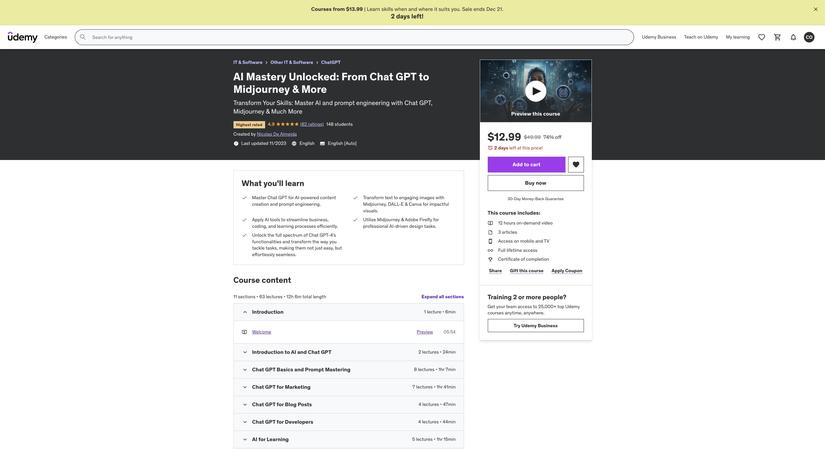 Task type: vqa. For each thing, say whether or not it's contained in the screenshot.


Task type: locate. For each thing, give the bounding box(es) containing it.
0 vertical spatial of
[[304, 233, 308, 238]]

0 vertical spatial apply
[[252, 217, 264, 223]]

44min
[[443, 419, 456, 425]]

learning right my
[[734, 34, 751, 40]]

and up making at the bottom left of page
[[283, 239, 290, 245]]

1 horizontal spatial business
[[658, 34, 677, 40]]

0 horizontal spatial the
[[268, 233, 275, 238]]

0 vertical spatial this
[[533, 111, 543, 117]]

0 horizontal spatial apply
[[252, 217, 264, 223]]

transform left your
[[234, 99, 262, 107]]

3 small image from the top
[[242, 402, 248, 409]]

xsmall image left full
[[488, 248, 493, 254]]

1 horizontal spatial it
[[284, 59, 288, 65]]

• left "47min"
[[441, 402, 442, 408]]

2 vertical spatial small image
[[242, 402, 248, 409]]

xsmall image left unlock
[[242, 233, 247, 239]]

0 vertical spatial on
[[698, 34, 703, 40]]

1 vertical spatial learning
[[277, 223, 294, 229]]

chat left gpt,
[[405, 99, 418, 107]]

apply left coupon
[[552, 268, 565, 274]]

0 vertical spatial master
[[295, 99, 314, 107]]

1 vertical spatial this
[[523, 145, 531, 151]]

wishlist image
[[759, 33, 767, 41], [573, 161, 580, 169]]

xsmall image for midjourney,
[[353, 195, 358, 201]]

1 horizontal spatial software
[[293, 59, 314, 65]]

people?
[[543, 293, 567, 301]]

0 vertical spatial ai-
[[295, 195, 301, 201]]

utilize
[[364, 217, 376, 223]]

1hr for and
[[439, 367, 445, 373]]

chat down chat gpt for marketing
[[252, 402, 264, 408]]

lectures up 5 lectures • 1hr 15min
[[423, 419, 439, 425]]

sale
[[463, 6, 473, 12]]

last
[[242, 140, 250, 146]]

just
[[315, 245, 323, 251]]

lectures right 7
[[417, 384, 433, 390]]

lectures for chat gpt basics and prompt mastering
[[418, 367, 435, 373]]

• left 24min at the bottom right
[[440, 350, 442, 355]]

the left full
[[268, 233, 275, 238]]

anywhere.
[[524, 310, 545, 316]]

ai- up engineering.
[[295, 195, 301, 201]]

prompt inside ai mastery unlocked: from chat gpt to midjourney & more transform your skills: master ai and prompt engineering with chat gpt, midjourney & much more
[[335, 99, 355, 107]]

sections inside "dropdown button"
[[446, 294, 464, 300]]

the up just
[[313, 239, 320, 245]]

2 4 from the top
[[419, 419, 421, 425]]

more down skills:
[[288, 108, 303, 116]]

lecture
[[427, 309, 442, 315]]

access down mobile
[[524, 248, 538, 253]]

to up basics
[[285, 349, 290, 356]]

streamline
[[287, 217, 308, 223]]

prompt up students
[[335, 99, 355, 107]]

1hr
[[439, 367, 445, 373], [437, 384, 443, 390], [437, 437, 443, 443]]

0 horizontal spatial it
[[234, 59, 238, 65]]

1 small image from the top
[[242, 367, 248, 374]]

2 vertical spatial this
[[520, 268, 528, 274]]

midjourney up professional
[[378, 217, 400, 223]]

engineering
[[357, 99, 390, 107]]

when
[[395, 6, 408, 12]]

and inside courses from $13.99 | learn skills when and where it suits you. sale ends dec 21. 2 days left!
[[409, 6, 418, 12]]

1 horizontal spatial with
[[436, 195, 445, 201]]

2 left or
[[514, 293, 517, 301]]

148
[[327, 121, 334, 127]]

of up transform
[[304, 233, 308, 238]]

1hr left the 15min
[[437, 437, 443, 443]]

unlock
[[252, 233, 267, 238]]

ratings)
[[308, 121, 324, 127]]

1 horizontal spatial ai-
[[390, 223, 396, 229]]

0 vertical spatial access
[[524, 248, 538, 253]]

apply inside button
[[552, 268, 565, 274]]

1 horizontal spatial on
[[698, 34, 703, 40]]

for down learn
[[289, 195, 294, 201]]

teach on udemy
[[685, 34, 719, 40]]

& inside other it & software link
[[289, 59, 292, 65]]

other
[[271, 59, 283, 65]]

and down tools
[[269, 223, 276, 229]]

udemy business
[[643, 34, 677, 40]]

12h 6m
[[287, 294, 302, 300]]

suits
[[439, 6, 450, 12]]

1 horizontal spatial transform
[[364, 195, 384, 201]]

2 english from the left
[[328, 140, 343, 146]]

0 vertical spatial wishlist image
[[759, 33, 767, 41]]

lectures for introduction to ai and chat gpt
[[423, 350, 439, 355]]

chat inside unlock the full spectrum of chat gpt-4's functionalities and transform the way you tackle tasks, making them not just easy, but effortlessly seamless.
[[309, 233, 319, 238]]

apply ai tools to streamline business, coding, and learning processes efficiently.
[[252, 217, 338, 229]]

midjourney up your
[[234, 83, 290, 96]]

0 vertical spatial small image
[[242, 367, 248, 374]]

1 software from the left
[[243, 59, 263, 65]]

and up left!
[[409, 6, 418, 12]]

chat gpt for marketing
[[252, 384, 311, 391]]

1 vertical spatial master
[[252, 195, 267, 201]]

0 vertical spatial business
[[658, 34, 677, 40]]

• left 12h 6m in the left bottom of the page
[[284, 294, 286, 300]]

where
[[419, 6, 433, 12]]

1 vertical spatial apply
[[552, 268, 565, 274]]

2 vertical spatial course
[[529, 268, 544, 274]]

learning up full
[[277, 223, 294, 229]]

to up gpt,
[[419, 70, 430, 83]]

tv
[[545, 238, 550, 244]]

1 horizontal spatial wishlist image
[[759, 33, 767, 41]]

small image for introduction
[[242, 309, 248, 316]]

0 horizontal spatial software
[[243, 59, 263, 65]]

you.
[[452, 6, 461, 12]]

1 vertical spatial prompt
[[279, 201, 294, 207]]

money-
[[522, 197, 536, 201]]

english
[[300, 140, 315, 146], [328, 140, 343, 146]]

1 vertical spatial small image
[[242, 384, 248, 391]]

1 4 from the top
[[419, 402, 422, 408]]

lectures right 5
[[416, 437, 433, 443]]

de
[[274, 131, 279, 137]]

the
[[268, 233, 275, 238], [313, 239, 320, 245]]

course
[[544, 111, 561, 117], [500, 210, 517, 216], [529, 268, 544, 274]]

0 horizontal spatial learning
[[277, 223, 294, 229]]

more
[[302, 83, 327, 96], [288, 108, 303, 116]]

xsmall image for unlock the full spectrum of chat gpt-4's functionalities and transform the way you tackle tasks, making them not just easy, but effortlessly seamless.
[[242, 233, 247, 239]]

1 vertical spatial content
[[262, 275, 291, 285]]

full
[[276, 233, 282, 238]]

what you'll learn
[[242, 178, 305, 188]]

firefly
[[420, 217, 433, 223]]

2 up 8 lectures • 1hr 7min
[[419, 350, 422, 355]]

3
[[499, 229, 501, 235]]

with up impactful
[[436, 195, 445, 201]]

total
[[303, 294, 312, 300]]

0 vertical spatial course
[[544, 111, 561, 117]]

xsmall image left midjourney,
[[353, 195, 358, 201]]

0 vertical spatial midjourney
[[234, 83, 290, 96]]

1 horizontal spatial prompt
[[335, 99, 355, 107]]

apply up coding,
[[252, 217, 264, 223]]

12
[[499, 220, 503, 226]]

0 vertical spatial more
[[302, 83, 327, 96]]

2 introduction from the top
[[252, 349, 284, 356]]

chat inside master chat gpt for ai-powered content creation and prompt engineering.
[[268, 195, 278, 201]]

4 lectures • 47min
[[419, 402, 456, 408]]

transform up midjourney,
[[364, 195, 384, 201]]

for down chat gpt for blog posts
[[277, 419, 284, 426]]

other it & software link
[[271, 58, 314, 67]]

chat right from
[[370, 70, 394, 83]]

length
[[313, 294, 326, 300]]

xsmall image for master chat gpt for ai-powered content creation and prompt engineering.
[[242, 195, 247, 201]]

canva
[[409, 201, 422, 207]]

to inside transform text to engaging images with midjourney, dall-e & canva for impactful visuals.
[[394, 195, 398, 201]]

1 vertical spatial access
[[518, 304, 533, 310]]

1 vertical spatial preview
[[417, 330, 434, 335]]

and inside ai mastery unlocked: from chat gpt to midjourney & more transform your skills: master ai and prompt engineering with chat gpt, midjourney & much more
[[323, 99, 333, 107]]

1 vertical spatial with
[[436, 195, 445, 201]]

xsmall image left coding,
[[242, 217, 247, 223]]

1 vertical spatial on
[[515, 238, 520, 244]]

1 horizontal spatial master
[[295, 99, 314, 107]]

on up full lifetime access
[[515, 238, 520, 244]]

with right engineering
[[392, 99, 403, 107]]

software up unlocked:
[[293, 59, 314, 65]]

days down when
[[397, 12, 410, 20]]

days left left
[[499, 145, 509, 151]]

0 horizontal spatial ai-
[[295, 195, 301, 201]]

course up hours
[[500, 210, 517, 216]]

8 lectures • 1hr 7min
[[414, 367, 456, 373]]

highest rated
[[236, 122, 263, 127]]

access
[[524, 248, 538, 253], [518, 304, 533, 310]]

seamless.
[[276, 252, 297, 258]]

1 introduction from the top
[[252, 309, 284, 316]]

• left 44min in the right of the page
[[440, 419, 442, 425]]

courses
[[488, 310, 504, 316]]

1 horizontal spatial content
[[320, 195, 336, 201]]

unlock the full spectrum of chat gpt-4's functionalities and transform the way you tackle tasks, making them not just easy, but effortlessly seamless.
[[252, 233, 342, 258]]

and
[[409, 6, 418, 12], [323, 99, 333, 107], [270, 201, 278, 207], [269, 223, 276, 229], [536, 238, 544, 244], [283, 239, 290, 245], [298, 349, 307, 356], [295, 367, 304, 373]]

4 up 5 lectures • 1hr 15min
[[419, 419, 421, 425]]

course inside button
[[544, 111, 561, 117]]

ai
[[234, 70, 244, 83], [315, 99, 321, 107], [265, 217, 269, 223], [291, 349, 296, 356], [252, 437, 258, 443]]

ai up ratings)
[[315, 99, 321, 107]]

0 vertical spatial with
[[392, 99, 403, 107]]

highest
[[236, 122, 251, 127]]

2 vertical spatial midjourney
[[378, 217, 400, 223]]

0 horizontal spatial with
[[392, 99, 403, 107]]

introduction for introduction
[[252, 309, 284, 316]]

of inside unlock the full spectrum of chat gpt-4's functionalities and transform the way you tackle tasks, making them not just easy, but effortlessly seamless.
[[304, 233, 308, 238]]

1 horizontal spatial preview
[[512, 111, 532, 117]]

prompt
[[305, 367, 324, 373]]

creation
[[252, 201, 269, 207]]

1 horizontal spatial learning
[[734, 34, 751, 40]]

0 vertical spatial days
[[397, 12, 410, 20]]

0 vertical spatial 1hr
[[439, 367, 445, 373]]

0 horizontal spatial days
[[397, 12, 410, 20]]

Search for anything text field
[[91, 32, 626, 43]]

1 vertical spatial wishlist image
[[573, 161, 580, 169]]

content right powered
[[320, 195, 336, 201]]

english right the closed captions image
[[328, 140, 343, 146]]

apply coupon
[[552, 268, 583, 274]]

chat left gpt-
[[309, 233, 319, 238]]

day
[[515, 197, 521, 201]]

udemy
[[643, 34, 657, 40], [704, 34, 719, 40], [566, 304, 581, 310], [522, 323, 537, 329]]

1 vertical spatial 1hr
[[437, 384, 443, 390]]

1 horizontal spatial english
[[328, 140, 343, 146]]

categories
[[45, 34, 67, 40]]

english for english [auto]
[[328, 140, 343, 146]]

1 vertical spatial ai-
[[390, 223, 396, 229]]

2 small image from the top
[[242, 384, 248, 391]]

0 horizontal spatial master
[[252, 195, 267, 201]]

1 horizontal spatial sections
[[446, 294, 464, 300]]

software
[[243, 59, 263, 65], [293, 59, 314, 65]]

0 horizontal spatial preview
[[417, 330, 434, 335]]

1 vertical spatial days
[[499, 145, 509, 151]]

to right tools
[[281, 217, 286, 223]]

4 for chat gpt for developers
[[419, 419, 421, 425]]

small image
[[242, 309, 248, 316], [242, 350, 248, 356], [242, 419, 248, 426], [242, 437, 248, 444]]

off
[[556, 134, 562, 141]]

course down the completion
[[529, 268, 544, 274]]

1hr left 7min
[[439, 367, 445, 373]]

gpt
[[396, 70, 417, 83], [279, 195, 287, 201], [321, 349, 332, 356], [265, 367, 276, 373], [265, 384, 276, 391], [265, 402, 276, 408], [265, 419, 276, 426]]

1 english from the left
[[300, 140, 315, 146]]

xsmall image left utilize
[[353, 217, 358, 223]]

1 vertical spatial 4
[[419, 419, 421, 425]]

xsmall image
[[353, 195, 358, 201], [242, 217, 247, 223], [353, 217, 358, 223], [488, 220, 493, 227]]

gift this course
[[510, 268, 544, 274]]

master up creation
[[252, 195, 267, 201]]

xsmall image down what
[[242, 195, 247, 201]]

7
[[413, 384, 415, 390]]

business
[[658, 34, 677, 40], [538, 323, 558, 329]]

for inside transform text to engaging images with midjourney, dall-e & canva for impactful visuals.
[[423, 201, 429, 207]]

lectures for chat gpt for developers
[[423, 419, 439, 425]]

for inside utilize midjourney & adobe firefly for professional ai-driven design tasks.
[[434, 217, 439, 223]]

preview inside button
[[512, 111, 532, 117]]

2 down "skills"
[[391, 12, 395, 20]]

apply inside apply ai tools to streamline business, coding, and learning processes efficiently.
[[252, 217, 264, 223]]

text
[[385, 195, 393, 201]]

small image for chat gpt for blog posts
[[242, 402, 248, 409]]

0 vertical spatial 4
[[419, 402, 422, 408]]

design
[[410, 223, 424, 229]]

midjourney up highest rated
[[234, 108, 265, 116]]

introduction down welcome button
[[252, 349, 284, 356]]

business down "anywhere."
[[538, 323, 558, 329]]

xsmall image up share in the right of the page
[[488, 257, 493, 263]]

access down or
[[518, 304, 533, 310]]

chat up creation
[[268, 195, 278, 201]]

1 vertical spatial introduction
[[252, 349, 284, 356]]

4 small image from the top
[[242, 437, 248, 444]]

xsmall image left chatgpt link
[[315, 60, 320, 65]]

on inside 'teach on udemy' link
[[698, 34, 703, 40]]

spectrum
[[283, 233, 303, 238]]

ai- right professional
[[390, 223, 396, 229]]

small image
[[242, 367, 248, 374], [242, 384, 248, 391], [242, 402, 248, 409]]

lectures right 8 at the right of page
[[418, 367, 435, 373]]

1
[[425, 309, 426, 315]]

0 vertical spatial prompt
[[335, 99, 355, 107]]

and up 148
[[323, 99, 333, 107]]

0 horizontal spatial sections
[[238, 294, 256, 300]]

closed captions image
[[320, 141, 326, 146]]

1 vertical spatial transform
[[364, 195, 384, 201]]

0 vertical spatial learning
[[734, 34, 751, 40]]

to left cart
[[524, 161, 530, 168]]

1 small image from the top
[[242, 309, 248, 316]]

ai- inside master chat gpt for ai-powered content creation and prompt engineering.
[[295, 195, 301, 201]]

to up dall-
[[394, 195, 398, 201]]

learning inside apply ai tools to streamline business, coding, and learning processes efficiently.
[[277, 223, 294, 229]]

0 horizontal spatial prompt
[[279, 201, 294, 207]]

xsmall image left 12
[[488, 220, 493, 227]]

apply for apply ai tools to streamline business, coding, and learning processes efficiently.
[[252, 217, 264, 223]]

1 vertical spatial of
[[521, 257, 525, 263]]

0 horizontal spatial on
[[515, 238, 520, 244]]

sections right 11
[[238, 294, 256, 300]]

ai left tools
[[265, 217, 269, 223]]

1 horizontal spatial of
[[521, 257, 525, 263]]

tackle
[[252, 245, 265, 251]]

master
[[295, 99, 314, 107], [252, 195, 267, 201]]

lectures for chat gpt for marketing
[[417, 384, 433, 390]]

0 horizontal spatial english
[[300, 140, 315, 146]]

content up 11 sections • 63 lectures • 12h 6m total length
[[262, 275, 291, 285]]

2 it from the left
[[284, 59, 288, 65]]

chat up prompt
[[308, 349, 320, 356]]

lectures for ai for learning
[[416, 437, 433, 443]]

1 vertical spatial business
[[538, 323, 558, 329]]

learning
[[734, 34, 751, 40], [277, 223, 294, 229]]

and right creation
[[270, 201, 278, 207]]

2 small image from the top
[[242, 350, 248, 356]]

learn
[[286, 178, 305, 188]]

xsmall image left 3 at the right bottom
[[488, 229, 493, 236]]

this right gift
[[520, 268, 528, 274]]

this inside button
[[533, 111, 543, 117]]

basics
[[277, 367, 294, 373]]

2 right the alarm icon
[[495, 145, 498, 151]]

xsmall image left last
[[234, 141, 239, 146]]

xsmall image for coding,
[[242, 217, 247, 223]]

software up mastery
[[243, 59, 263, 65]]

1 horizontal spatial apply
[[552, 268, 565, 274]]

chat up chat gpt for blog posts
[[252, 384, 264, 391]]

course for preview this course
[[544, 111, 561, 117]]

4 lectures • 44min
[[419, 419, 456, 425]]

ai-
[[295, 195, 301, 201], [390, 223, 396, 229]]

and left tv
[[536, 238, 544, 244]]

0 horizontal spatial wishlist image
[[573, 161, 580, 169]]

lectures right 63
[[266, 294, 283, 300]]

1 vertical spatial the
[[313, 239, 320, 245]]

it & software link
[[234, 58, 263, 67]]

xsmall image for professional
[[353, 217, 358, 223]]

lectures up 8 lectures • 1hr 7min
[[423, 350, 439, 355]]

3 small image from the top
[[242, 419, 248, 426]]

0 vertical spatial preview
[[512, 111, 532, 117]]

this for gift
[[520, 268, 528, 274]]

preview for preview
[[417, 330, 434, 335]]

41min
[[444, 384, 456, 390]]

udemy image
[[8, 32, 38, 43]]

&
[[239, 59, 242, 65], [289, 59, 292, 65], [293, 83, 299, 96], [266, 108, 270, 116], [405, 201, 408, 207], [402, 217, 404, 223]]

includes:
[[518, 210, 541, 216]]

top
[[558, 304, 565, 310]]

0 vertical spatial transform
[[234, 99, 262, 107]]

1 vertical spatial midjourney
[[234, 108, 265, 116]]

0 horizontal spatial of
[[304, 233, 308, 238]]

skills
[[382, 6, 394, 12]]

course up the "74%"
[[544, 111, 561, 117]]

e
[[401, 201, 404, 207]]

preview this course button
[[480, 60, 592, 123]]

access inside training 2 or more people? get your team access to 25,000+ top udemy courses anytime, anywhere.
[[518, 304, 533, 310]]

0 horizontal spatial transform
[[234, 99, 262, 107]]

1 it from the left
[[234, 59, 238, 65]]

xsmall image
[[264, 60, 269, 65], [315, 60, 320, 65], [234, 141, 239, 146], [242, 195, 247, 201], [488, 229, 493, 236], [242, 233, 247, 239], [488, 238, 493, 245], [488, 248, 493, 254], [488, 257, 493, 263], [242, 330, 247, 336]]

ai- inside utilize midjourney & adobe firefly for professional ai-driven design tasks.
[[390, 223, 396, 229]]

0 vertical spatial introduction
[[252, 309, 284, 316]]

by
[[251, 131, 256, 137]]

2
[[391, 12, 395, 20], [495, 145, 498, 151], [514, 293, 517, 301], [419, 350, 422, 355]]

0 vertical spatial content
[[320, 195, 336, 201]]

gpt,
[[420, 99, 433, 107]]

english right course language image
[[300, 140, 315, 146]]

lectures down 7 lectures • 1hr 41min at the bottom of page
[[423, 402, 440, 408]]

• left 6min
[[443, 309, 445, 315]]

for up the tasks.
[[434, 217, 439, 223]]

• left the 15min
[[434, 437, 436, 443]]

unlocked:
[[289, 70, 340, 83]]

0 horizontal spatial content
[[262, 275, 291, 285]]

gift this course link
[[509, 264, 546, 278]]



Task type: describe. For each thing, give the bounding box(es) containing it.
xsmall image for last updated 11/2023
[[234, 141, 239, 146]]

chat up ai for learning
[[252, 419, 264, 426]]

chat gpt basics and prompt mastering
[[252, 367, 351, 373]]

prompt inside master chat gpt for ai-powered content creation and prompt engineering.
[[279, 201, 294, 207]]

add
[[513, 161, 523, 168]]

video
[[542, 220, 553, 226]]

alarm image
[[488, 146, 493, 151]]

co link
[[802, 29, 818, 45]]

price!
[[532, 145, 543, 151]]

0 vertical spatial the
[[268, 233, 275, 238]]

content inside master chat gpt for ai-powered content creation and prompt engineering.
[[320, 195, 336, 201]]

12 hours on-demand video
[[499, 220, 553, 226]]

it
[[435, 6, 438, 12]]

chatgpt
[[321, 59, 341, 65]]

nicolas de almeida link
[[257, 131, 297, 137]]

0 horizontal spatial business
[[538, 323, 558, 329]]

at
[[518, 145, 522, 151]]

for left learning
[[259, 437, 266, 443]]

introduction for introduction to ai and chat gpt
[[252, 349, 284, 356]]

to inside ai mastery unlocked: from chat gpt to midjourney & more transform your skills: master ai and prompt engineering with chat gpt, midjourney & much more
[[419, 70, 430, 83]]

xsmall image left other
[[264, 60, 269, 65]]

1 horizontal spatial days
[[499, 145, 509, 151]]

making
[[279, 245, 295, 251]]

add to cart
[[513, 161, 541, 168]]

to inside apply ai tools to streamline business, coding, and learning processes efficiently.
[[281, 217, 286, 223]]

dec
[[487, 6, 496, 12]]

teach on udemy link
[[681, 29, 723, 45]]

co
[[807, 34, 814, 40]]

much
[[272, 108, 287, 116]]

introduction to ai and chat gpt
[[252, 349, 332, 356]]

4 for chat gpt for blog posts
[[419, 402, 422, 408]]

and inside master chat gpt for ai-powered content creation and prompt engineering.
[[270, 201, 278, 207]]

• for introduction
[[443, 309, 445, 315]]

on for teach
[[698, 34, 703, 40]]

5
[[413, 437, 415, 443]]

gpt inside master chat gpt for ai-powered content creation and prompt engineering.
[[279, 195, 287, 201]]

small image for chat gpt basics and prompt mastering
[[242, 367, 248, 374]]

buy now button
[[488, 175, 584, 191]]

• for introduction to ai and chat gpt
[[440, 350, 442, 355]]

coupon
[[566, 268, 583, 274]]

shopping cart with 0 items image
[[775, 33, 782, 41]]

course content
[[234, 275, 291, 285]]

english for english
[[300, 140, 315, 146]]

& inside transform text to engaging images with midjourney, dall-e & canva for impactful visuals.
[[405, 201, 408, 207]]

• for chat gpt for developers
[[440, 419, 442, 425]]

engineering.
[[295, 201, 321, 207]]

functionalities
[[252, 239, 282, 245]]

small image for chat gpt for marketing
[[242, 384, 248, 391]]

2 inside courses from $13.99 | learn skills when and where it suits you. sale ends dec 21. 2 days left!
[[391, 12, 395, 20]]

access on mobile and tv
[[499, 238, 550, 244]]

transform inside ai mastery unlocked: from chat gpt to midjourney & more transform your skills: master ai and prompt engineering with chat gpt, midjourney & much more
[[234, 99, 262, 107]]

demand
[[524, 220, 541, 226]]

lifetime
[[507, 248, 523, 253]]

to inside button
[[524, 161, 530, 168]]

2 days left at this price!
[[495, 145, 543, 151]]

teach
[[685, 34, 697, 40]]

it inside "link"
[[234, 59, 238, 65]]

way
[[321, 239, 329, 245]]

master chat gpt for ai-powered content creation and prompt engineering.
[[252, 195, 336, 207]]

impactful
[[430, 201, 449, 207]]

4's
[[331, 233, 336, 238]]

expand all sections
[[422, 294, 464, 300]]

to inside training 2 or more people? get your team access to 25,000+ top udemy courses anytime, anywhere.
[[534, 304, 538, 310]]

course language image
[[292, 141, 297, 146]]

with inside ai mastery unlocked: from chat gpt to midjourney & more transform your skills: master ai and prompt engineering with chat gpt, midjourney & much more
[[392, 99, 403, 107]]

but
[[335, 245, 342, 251]]

udemy inside training 2 or more people? get your team access to 25,000+ top udemy courses anytime, anywhere.
[[566, 304, 581, 310]]

xsmall image for certificate of completion
[[488, 257, 493, 263]]

ends
[[474, 6, 486, 12]]

ai inside apply ai tools to streamline business, coding, and learning processes efficiently.
[[265, 217, 269, 223]]

05:54
[[444, 330, 456, 335]]

articles
[[503, 229, 518, 235]]

and inside unlock the full spectrum of chat gpt-4's functionalities and transform the way you tackle tasks, making them not just easy, but effortlessly seamless.
[[283, 239, 290, 245]]

on for access
[[515, 238, 520, 244]]

left
[[510, 145, 517, 151]]

xsmall image for access on mobile and tv
[[488, 238, 493, 245]]

(82 ratings)
[[301, 121, 324, 127]]

chat left basics
[[252, 367, 264, 373]]

$12.99 $49.99 74% off
[[488, 130, 562, 144]]

with inside transform text to engaging images with midjourney, dall-e & canva for impactful visuals.
[[436, 195, 445, 201]]

notifications image
[[790, 33, 798, 41]]

small image for introduction to ai and chat gpt
[[242, 350, 248, 356]]

easy,
[[324, 245, 334, 251]]

ai up chat gpt basics and prompt mastering
[[291, 349, 296, 356]]

small image for ai for learning
[[242, 437, 248, 444]]

from
[[342, 70, 368, 83]]

and right basics
[[295, 367, 304, 373]]

small image for chat gpt for developers
[[242, 419, 248, 426]]

for inside master chat gpt for ai-powered content creation and prompt engineering.
[[289, 195, 294, 201]]

share
[[490, 268, 502, 274]]

for left 'marketing'
[[277, 384, 284, 391]]

• for chat gpt for marketing
[[434, 384, 436, 390]]

master inside master chat gpt for ai-powered content creation and prompt engineering.
[[252, 195, 267, 201]]

access
[[499, 238, 513, 244]]

certificate
[[499, 257, 520, 263]]

ai left learning
[[252, 437, 258, 443]]

training
[[488, 293, 512, 301]]

& inside "it & software" "link"
[[239, 59, 242, 65]]

apply for apply coupon
[[552, 268, 565, 274]]

guarantee
[[546, 197, 564, 201]]

close image
[[813, 6, 820, 13]]

2 software from the left
[[293, 59, 314, 65]]

xsmall image left welcome button
[[242, 330, 247, 336]]

submit search image
[[79, 33, 87, 41]]

148 students
[[327, 121, 353, 127]]

xsmall image for 3 articles
[[488, 229, 493, 236]]

1hr for marketing
[[437, 384, 443, 390]]

what
[[242, 178, 262, 188]]

my
[[727, 34, 733, 40]]

buy
[[526, 180, 535, 186]]

and inside apply ai tools to streamline business, coding, and learning processes efficiently.
[[269, 223, 276, 229]]

& inside utilize midjourney & adobe firefly for professional ai-driven design tasks.
[[402, 217, 404, 223]]

• for chat gpt for blog posts
[[441, 402, 442, 408]]

learning
[[267, 437, 289, 443]]

2 vertical spatial 1hr
[[437, 437, 443, 443]]

share button
[[488, 264, 504, 278]]

mobile
[[521, 238, 535, 244]]

xsmall image for full lifetime access
[[488, 248, 493, 254]]

1 vertical spatial course
[[500, 210, 517, 216]]

• for chat gpt basics and prompt mastering
[[436, 367, 438, 373]]

training 2 or more people? get your team access to 25,000+ top udemy courses anytime, anywhere.
[[488, 293, 581, 316]]

them
[[296, 245, 306, 251]]

anytime,
[[505, 310, 523, 316]]

utilize midjourney & adobe firefly for professional ai-driven design tasks.
[[364, 217, 439, 229]]

and up chat gpt basics and prompt mastering
[[298, 349, 307, 356]]

1 horizontal spatial the
[[313, 239, 320, 245]]

2 inside training 2 or more people? get your team access to 25,000+ top udemy courses anytime, anywhere.
[[514, 293, 517, 301]]

chat gpt for blog posts
[[252, 402, 312, 408]]

updated
[[251, 140, 269, 146]]

professional
[[364, 223, 389, 229]]

course for gift this course
[[529, 268, 544, 274]]

preview for preview this course
[[512, 111, 532, 117]]

chat gpt for developers
[[252, 419, 314, 426]]

for left blog at the bottom left
[[277, 402, 284, 408]]

master inside ai mastery unlocked: from chat gpt to midjourney & more transform your skills: master ai and prompt engineering with chat gpt, midjourney & much more
[[295, 99, 314, 107]]

midjourney inside utilize midjourney & adobe firefly for professional ai-driven design tasks.
[[378, 217, 400, 223]]

• left 63
[[257, 294, 259, 300]]

expand all sections button
[[422, 291, 464, 304]]

expand
[[422, 294, 438, 300]]

74%
[[544, 134, 555, 141]]

63
[[260, 294, 265, 300]]

transform inside transform text to engaging images with midjourney, dall-e & canva for impactful visuals.
[[364, 195, 384, 201]]

hours
[[504, 220, 516, 226]]

• for ai for learning
[[434, 437, 436, 443]]

this for preview
[[533, 111, 543, 117]]

welcome
[[252, 330, 272, 335]]

left!
[[412, 12, 424, 20]]

lectures for chat gpt for blog posts
[[423, 402, 440, 408]]

almeida
[[280, 131, 297, 137]]

software inside "link"
[[243, 59, 263, 65]]

get
[[488, 304, 496, 310]]

rated
[[252, 122, 263, 127]]

team
[[507, 304, 517, 310]]

it & software
[[234, 59, 263, 65]]

30-
[[508, 197, 515, 201]]

days inside courses from $13.99 | learn skills when and where it suits you. sale ends dec 21. 2 days left!
[[397, 12, 410, 20]]

engaging
[[400, 195, 419, 201]]

ai down "it & software" "link"
[[234, 70, 244, 83]]

1 vertical spatial more
[[288, 108, 303, 116]]

gift
[[510, 268, 519, 274]]

21.
[[497, 6, 504, 12]]

gpt inside ai mastery unlocked: from chat gpt to midjourney & more transform your skills: master ai and prompt engineering with chat gpt, midjourney & much more
[[396, 70, 417, 83]]

course
[[234, 275, 260, 285]]



